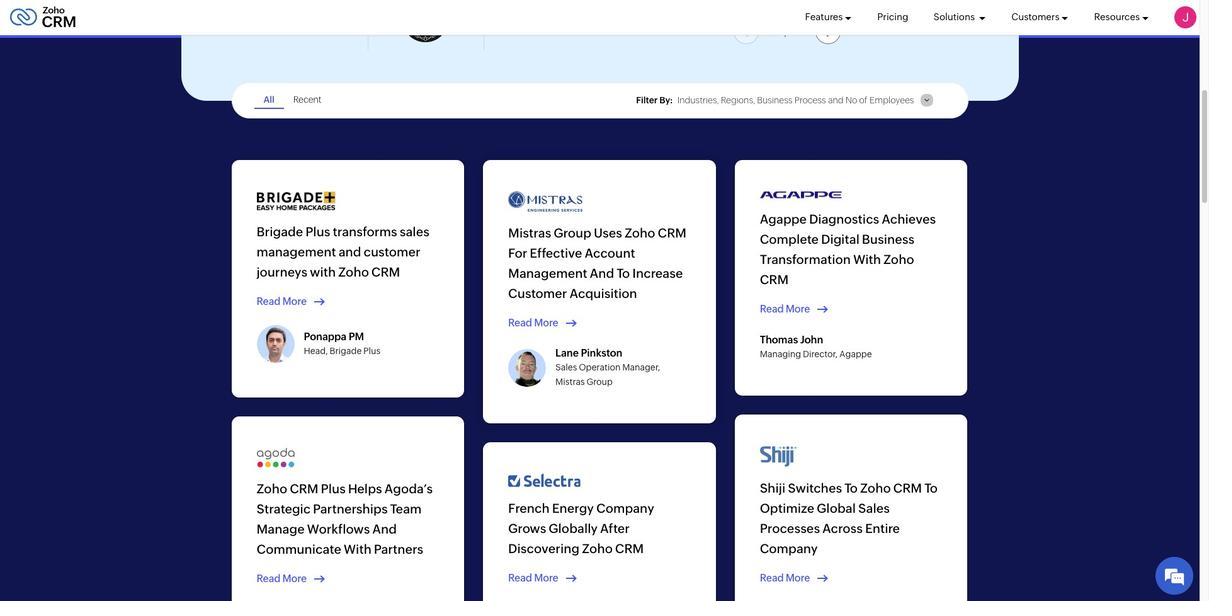 Task type: locate. For each thing, give the bounding box(es) containing it.
and left no
[[829, 95, 844, 105]]

group up 'effective'
[[554, 225, 592, 240]]

read more link down 'communicate'
[[257, 572, 329, 586]]

read for zoho crm plus helps agoda's strategic partnerships team manage workflows and communicate with partners
[[257, 572, 281, 584]]

plus down pm
[[364, 346, 381, 356]]

more down processes
[[786, 572, 810, 584]]

solutions
[[934, 12, 977, 22]]

more up john at the bottom of page
[[786, 303, 810, 315]]

1 vertical spatial business
[[862, 232, 915, 246]]

1 horizontal spatial brigade
[[330, 346, 362, 356]]

for
[[509, 245, 528, 260]]

plus
[[306, 224, 330, 238], [364, 346, 381, 356], [321, 481, 346, 496]]

read more down customer
[[509, 317, 559, 329]]

zoho inside shiji switches to zoho crm to optimize global sales processes across entire company
[[861, 481, 891, 495]]

filter
[[636, 95, 658, 105]]

french energy company grows globally after discovering zoho crm
[[509, 501, 655, 556]]

1 horizontal spatial sales
[[859, 501, 890, 515]]

pinkston
[[581, 347, 623, 359]]

0 horizontal spatial and
[[339, 244, 361, 259]]

0 horizontal spatial with
[[344, 542, 372, 556]]

group
[[554, 225, 592, 240], [587, 377, 613, 387]]

0 vertical spatial company
[[597, 501, 655, 515]]

zoho inside 'mistras group uses zoho crm for effective account management and to increase customer acquisition'
[[625, 225, 656, 240]]

brigade plus transforms sales management and customer journeys with zoho crm
[[257, 224, 430, 279]]

rain for rent image
[[402, 0, 450, 43]]

0 vertical spatial business
[[758, 95, 793, 105]]

company down processes
[[760, 541, 818, 556]]

0 horizontal spatial company
[[597, 501, 655, 515]]

operation
[[579, 363, 621, 373]]

communicate
[[257, 542, 341, 556]]

agappe inside the thomas john managing director, agappe
[[840, 349, 872, 359]]

read for brigade plus transforms sales management and customer journeys with zoho crm
[[257, 295, 281, 307]]

more
[[283, 295, 307, 307], [786, 303, 810, 315], [534, 317, 559, 329], [534, 572, 559, 584], [786, 572, 810, 584], [283, 572, 307, 584]]

crm up strategic
[[290, 481, 319, 496]]

0 vertical spatial plus
[[306, 224, 330, 238]]

and down the transforms
[[339, 244, 361, 259]]

read more up thomas
[[760, 303, 810, 315]]

2 horizontal spatial to
[[925, 481, 938, 495]]

diagnostics
[[810, 212, 880, 226]]

and inside brigade plus transforms sales management and customer journeys with zoho crm
[[339, 244, 361, 259]]

grows
[[509, 521, 547, 535]]

mistras group uses zoho crm for effective account management and to increase customer acquisition
[[509, 225, 687, 300]]

business left process
[[758, 95, 793, 105]]

1 vertical spatial mistras
[[556, 377, 585, 387]]

head,
[[304, 346, 328, 356]]

and up acquisition
[[590, 266, 615, 280]]

company inside shiji switches to zoho crm to optimize global sales processes across entire company
[[760, 541, 818, 556]]

brigade
[[257, 224, 303, 238], [330, 346, 362, 356]]

agappe up complete
[[760, 212, 807, 226]]

zoho inside the french energy company grows globally after discovering zoho crm
[[582, 541, 613, 556]]

0 vertical spatial sales
[[556, 363, 577, 373]]

agappe right the director,
[[840, 349, 872, 359]]

0 horizontal spatial brigade
[[257, 224, 303, 238]]

crm down customer
[[372, 264, 400, 279]]

1 horizontal spatial agappe
[[840, 349, 872, 359]]

read down 'communicate'
[[257, 572, 281, 584]]

business down achieves
[[862, 232, 915, 246]]

brigade down pm
[[330, 346, 362, 356]]

read for shiji switches to zoho crm to optimize global sales processes across entire company
[[760, 572, 784, 584]]

crm inside zoho crm plus helps agoda's strategic partnerships team manage workflows and communicate with partners
[[290, 481, 319, 496]]

to
[[617, 266, 630, 280], [845, 481, 858, 495], [925, 481, 938, 495]]

1 vertical spatial with
[[344, 542, 372, 556]]

0 vertical spatial group
[[554, 225, 592, 240]]

zoho right uses
[[625, 225, 656, 240]]

digital
[[822, 232, 860, 246]]

read more
[[257, 295, 307, 307], [760, 303, 810, 315], [509, 317, 559, 329], [509, 572, 559, 584], [760, 572, 810, 584], [257, 572, 307, 584]]

read down customer
[[509, 317, 532, 329]]

partners
[[374, 542, 424, 556]]

0 horizontal spatial agappe
[[760, 212, 807, 226]]

1 vertical spatial sales
[[859, 501, 890, 515]]

achieves
[[882, 212, 936, 226]]

more down discovering
[[534, 572, 559, 584]]

0 vertical spatial and
[[590, 266, 615, 280]]

more for zoho crm plus helps agoda's strategic partnerships team manage workflows and communicate with partners
[[283, 572, 307, 584]]

plus up management
[[306, 224, 330, 238]]

managing
[[760, 349, 802, 359]]

company up after
[[597, 501, 655, 515]]

read more link down customer
[[509, 316, 581, 330]]

zoho down achieves
[[884, 252, 915, 267]]

mistras down lane
[[556, 377, 585, 387]]

zoho down after
[[582, 541, 613, 556]]

read down processes
[[760, 572, 784, 584]]

read for agappe diagnostics achieves complete digital business transformation with zoho crm
[[760, 303, 784, 315]]

read more for agappe diagnostics achieves complete digital business transformation with zoho crm
[[760, 303, 810, 315]]

and inside 'mistras group uses zoho crm for effective account management and to increase customer acquisition'
[[590, 266, 615, 280]]

read more link for mistras group uses zoho crm for effective account management and to increase customer acquisition
[[509, 316, 581, 330]]

0 horizontal spatial business
[[758, 95, 793, 105]]

more down journeys
[[283, 295, 307, 307]]

2 vertical spatial plus
[[321, 481, 346, 496]]

1 horizontal spatial and
[[590, 266, 615, 280]]

read more down discovering
[[509, 572, 559, 584]]

05
[[789, 24, 804, 38]]

more for brigade plus transforms sales management and customer journeys with zoho crm
[[283, 295, 307, 307]]

processes
[[760, 521, 820, 535]]

more for mistras group uses zoho crm for effective account management and to increase customer acquisition
[[534, 317, 559, 329]]

ponappa pm head, brigade plus
[[304, 331, 381, 356]]

agappe
[[760, 212, 807, 226], [840, 349, 872, 359]]

company
[[597, 501, 655, 515], [760, 541, 818, 556]]

and
[[590, 266, 615, 280], [373, 521, 397, 536]]

read more down 'communicate'
[[257, 572, 307, 584]]

zoho right the with
[[338, 264, 369, 279]]

zoho
[[625, 225, 656, 240], [884, 252, 915, 267], [338, 264, 369, 279], [861, 481, 891, 495], [257, 481, 287, 496], [582, 541, 613, 556]]

sales
[[556, 363, 577, 373], [859, 501, 890, 515]]

plus up partnerships
[[321, 481, 346, 496]]

strategic
[[257, 501, 311, 516]]

read for french energy company grows globally after discovering zoho crm
[[509, 572, 532, 584]]

brigade up management
[[257, 224, 303, 238]]

1 horizontal spatial and
[[829, 95, 844, 105]]

crm down transformation
[[760, 272, 789, 287]]

group down the operation
[[587, 377, 613, 387]]

business inside the filter by: industries, regions, business process and no of employees
[[758, 95, 793, 105]]

read more down journeys
[[257, 295, 307, 307]]

resources
[[1095, 12, 1140, 22]]

read down discovering
[[509, 572, 532, 584]]

0 horizontal spatial sales
[[556, 363, 577, 373]]

read more down processes
[[760, 572, 810, 584]]

01
[[772, 24, 785, 38]]

plus inside brigade plus transforms sales management and customer journeys with zoho crm
[[306, 224, 330, 238]]

read
[[257, 295, 281, 307], [760, 303, 784, 315], [509, 317, 532, 329], [509, 572, 532, 584], [760, 572, 784, 584], [257, 572, 281, 584]]

with down workflows on the bottom of page
[[344, 542, 372, 556]]

1 vertical spatial and
[[373, 521, 397, 536]]

zoho inside brigade plus transforms sales management and customer journeys with zoho crm
[[338, 264, 369, 279]]

mistras
[[509, 225, 552, 240], [556, 377, 585, 387]]

1 horizontal spatial business
[[862, 232, 915, 246]]

crm down after
[[615, 541, 644, 556]]

with inside zoho crm plus helps agoda's strategic partnerships team manage workflows and communicate with partners
[[344, 542, 372, 556]]

0 vertical spatial and
[[829, 95, 844, 105]]

sales up entire
[[859, 501, 890, 515]]

0 vertical spatial with
[[854, 252, 882, 267]]

read up thomas
[[760, 303, 784, 315]]

switches
[[788, 481, 843, 495]]

read more link
[[257, 295, 329, 309], [760, 302, 833, 317], [509, 316, 581, 330], [509, 571, 581, 585], [760, 571, 833, 585], [257, 572, 329, 586]]

ponappa
[[304, 331, 347, 343]]

1 vertical spatial company
[[760, 541, 818, 556]]

with
[[310, 264, 336, 279]]

mistras inside 'mistras group uses zoho crm for effective account management and to increase customer acquisition'
[[509, 225, 552, 240]]

0 vertical spatial mistras
[[509, 225, 552, 240]]

zoho crm logo image
[[9, 3, 76, 31]]

read more for zoho crm plus helps agoda's strategic partnerships team manage workflows and communicate with partners
[[257, 572, 307, 584]]

0 horizontal spatial and
[[373, 521, 397, 536]]

1 horizontal spatial company
[[760, 541, 818, 556]]

0 horizontal spatial mistras
[[509, 225, 552, 240]]

john
[[801, 334, 824, 346]]

effective
[[530, 245, 583, 260]]

0 vertical spatial brigade
[[257, 224, 303, 238]]

read more link down discovering
[[509, 571, 581, 585]]

read for mistras group uses zoho crm for effective account management and to increase customer acquisition
[[509, 317, 532, 329]]

sales down lane
[[556, 363, 577, 373]]

read more link up john at the bottom of page
[[760, 302, 833, 317]]

1 vertical spatial and
[[339, 244, 361, 259]]

increase
[[633, 266, 683, 280]]

1 vertical spatial brigade
[[330, 346, 362, 356]]

no
[[846, 95, 858, 105]]

crm up increase
[[658, 225, 687, 240]]

read more link for zoho crm plus helps agoda's strategic partnerships team manage workflows and communicate with partners
[[257, 572, 329, 586]]

with down digital
[[854, 252, 882, 267]]

1 vertical spatial plus
[[364, 346, 381, 356]]

read more link down processes
[[760, 571, 833, 585]]

1 vertical spatial agappe
[[840, 349, 872, 359]]

sales
[[400, 224, 430, 238]]

discovering
[[509, 541, 580, 556]]

with
[[854, 252, 882, 267], [344, 542, 372, 556]]

1 vertical spatial group
[[587, 377, 613, 387]]

read more link for shiji switches to zoho crm to optimize global sales processes across entire company
[[760, 571, 833, 585]]

1 horizontal spatial mistras
[[556, 377, 585, 387]]

read down journeys
[[257, 295, 281, 307]]

mistras inside the lane pinkston sales operation manager, mistras group
[[556, 377, 585, 387]]

recent
[[293, 95, 322, 105]]

more down 'communicate'
[[283, 572, 307, 584]]

and
[[829, 95, 844, 105], [339, 244, 361, 259]]

zoho up strategic
[[257, 481, 287, 496]]

0 vertical spatial agappe
[[760, 212, 807, 226]]

zoho up entire
[[861, 481, 891, 495]]

1 horizontal spatial with
[[854, 252, 882, 267]]

crm up entire
[[894, 481, 923, 495]]

mistras up "for"
[[509, 225, 552, 240]]

group inside 'mistras group uses zoho crm for effective account management and to increase customer acquisition'
[[554, 225, 592, 240]]

read more link for french energy company grows globally after discovering zoho crm
[[509, 571, 581, 585]]

acquisition
[[570, 286, 638, 300]]

0 horizontal spatial to
[[617, 266, 630, 280]]

by:
[[660, 95, 673, 105]]

/
[[785, 24, 789, 38]]

more down customer
[[534, 317, 559, 329]]

french
[[509, 501, 550, 515]]

transforms
[[333, 224, 397, 238]]

and up partners on the left of the page
[[373, 521, 397, 536]]

shiji
[[760, 481, 786, 495]]

crm
[[658, 225, 687, 240], [372, 264, 400, 279], [760, 272, 789, 287], [894, 481, 923, 495], [290, 481, 319, 496], [615, 541, 644, 556]]

read more link down journeys
[[257, 295, 329, 309]]



Task type: describe. For each thing, give the bounding box(es) containing it.
pricing
[[878, 12, 909, 22]]

crm inside the french energy company grows globally after discovering zoho crm
[[615, 541, 644, 556]]

1 horizontal spatial to
[[845, 481, 858, 495]]

management
[[257, 244, 336, 259]]

process
[[795, 95, 827, 105]]

uses
[[594, 225, 623, 240]]

read more link for brigade plus transforms sales management and customer journeys with zoho crm
[[257, 295, 329, 309]]

customers
[[1012, 12, 1060, 22]]

plus inside ponappa pm head, brigade plus
[[364, 346, 381, 356]]

pm
[[349, 331, 364, 343]]

brigade inside brigade plus transforms sales management and customer journeys with zoho crm
[[257, 224, 303, 238]]

shiji switches to zoho crm to optimize global sales processes across entire company
[[760, 481, 938, 556]]

read more for french energy company grows globally after discovering zoho crm
[[509, 572, 559, 584]]

pricing link
[[878, 0, 909, 35]]

helps
[[348, 481, 382, 496]]

lane
[[556, 347, 579, 359]]

agappe inside agappe diagnostics achieves complete digital business transformation with zoho crm
[[760, 212, 807, 226]]

zoho inside agappe diagnostics achieves complete digital business transformation with zoho crm
[[884, 252, 915, 267]]

after
[[600, 521, 630, 535]]

energy
[[552, 501, 594, 515]]

read more for mistras group uses zoho crm for effective account management and to increase customer acquisition
[[509, 317, 559, 329]]

customer
[[364, 244, 421, 259]]

crm inside brigade plus transforms sales management and customer journeys with zoho crm
[[372, 264, 400, 279]]

account
[[585, 245, 636, 260]]

manage
[[257, 521, 305, 536]]

entire
[[866, 521, 900, 535]]

filter by: industries, regions, business process and no of employees
[[636, 95, 915, 105]]

features
[[806, 12, 843, 22]]

with inside agappe diagnostics achieves complete digital business transformation with zoho crm
[[854, 252, 882, 267]]

features link
[[806, 0, 853, 35]]

lane pinkston sales operation manager, mistras group
[[556, 347, 661, 387]]

more for agappe diagnostics achieves complete digital business transformation with zoho crm
[[786, 303, 810, 315]]

director,
[[803, 349, 838, 359]]

industries,
[[678, 95, 719, 105]]

01 / 05
[[772, 24, 804, 38]]

more for shiji switches to zoho crm to optimize global sales processes across entire company
[[786, 572, 810, 584]]

agoda's
[[385, 481, 433, 496]]

global
[[817, 501, 856, 515]]

globally
[[549, 521, 598, 535]]

read more for brigade plus transforms sales management and customer journeys with zoho crm
[[257, 295, 307, 307]]

agappe diagnostics achieves complete digital business transformation with zoho crm
[[760, 212, 936, 287]]

and inside zoho crm plus helps agoda's strategic partnerships team manage workflows and communicate with partners
[[373, 521, 397, 536]]

company inside the french energy company grows globally after discovering zoho crm
[[597, 501, 655, 515]]

thomas john managing director, agappe
[[760, 334, 872, 359]]

crm inside shiji switches to zoho crm to optimize global sales processes across entire company
[[894, 481, 923, 495]]

across
[[823, 521, 863, 535]]

all
[[264, 95, 275, 105]]

partnerships
[[313, 501, 388, 516]]

solutions link
[[934, 0, 987, 35]]

and inside the filter by: industries, regions, business process and no of employees
[[829, 95, 844, 105]]

workflows
[[307, 521, 370, 536]]

sales inside shiji switches to zoho crm to optimize global sales processes across entire company
[[859, 501, 890, 515]]

regions,
[[721, 95, 756, 105]]

optimize
[[760, 501, 815, 515]]

transformation
[[760, 252, 851, 267]]

zoho inside zoho crm plus helps agoda's strategic partnerships team manage workflows and communicate with partners
[[257, 481, 287, 496]]

of
[[860, 95, 868, 105]]

read more link for agappe diagnostics achieves complete digital business transformation with zoho crm
[[760, 302, 833, 317]]

to inside 'mistras group uses zoho crm for effective account management and to increase customer acquisition'
[[617, 266, 630, 280]]

business inside agappe diagnostics achieves complete digital business transformation with zoho crm
[[862, 232, 915, 246]]

group inside the lane pinkston sales operation manager, mistras group
[[587, 377, 613, 387]]

team
[[390, 501, 422, 516]]

plus inside zoho crm plus helps agoda's strategic partnerships team manage workflows and communicate with partners
[[321, 481, 346, 496]]

employees
[[870, 95, 915, 105]]

customer
[[509, 286, 567, 300]]

more for french energy company grows globally after discovering zoho crm
[[534, 572, 559, 584]]

journeys
[[257, 264, 308, 279]]

crm inside agappe diagnostics achieves complete digital business transformation with zoho crm
[[760, 272, 789, 287]]

complete
[[760, 232, 819, 246]]

brigade inside ponappa pm head, brigade plus
[[330, 346, 362, 356]]

thomas
[[760, 334, 799, 346]]

crm inside 'mistras group uses zoho crm for effective account management and to increase customer acquisition'
[[658, 225, 687, 240]]

management
[[509, 266, 588, 280]]

james peterson image
[[1175, 6, 1197, 28]]

sales inside the lane pinkston sales operation manager, mistras group
[[556, 363, 577, 373]]

read more for shiji switches to zoho crm to optimize global sales processes across entire company
[[760, 572, 810, 584]]

zoho crm plus helps agoda's strategic partnerships team manage workflows and communicate with partners
[[257, 481, 433, 556]]

resources link
[[1095, 0, 1150, 35]]

manager,
[[623, 363, 661, 373]]



Task type: vqa. For each thing, say whether or not it's contained in the screenshot.
9 - 10 OCTOBER 2024 | SINGAPORE
no



